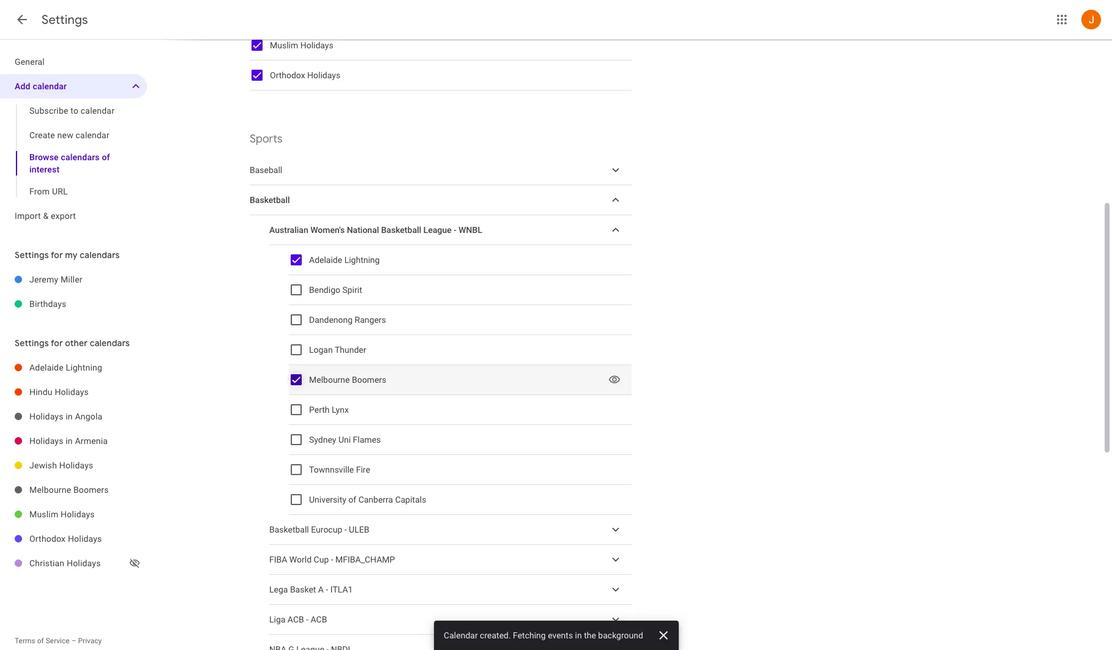 Task type: locate. For each thing, give the bounding box(es) containing it.
uni
[[339, 435, 351, 445]]

- left wnbl
[[454, 225, 457, 235]]

sydney
[[309, 435, 336, 445]]

1 vertical spatial calendar
[[81, 106, 115, 116]]

calendars right my
[[80, 250, 120, 261]]

0 horizontal spatial boomers
[[73, 486, 109, 495]]

other
[[65, 338, 88, 349]]

created.
[[480, 631, 511, 641]]

adelaide lightning
[[309, 255, 380, 265], [29, 363, 102, 373]]

- left uleb
[[345, 525, 347, 535]]

melbourne boomers link
[[29, 478, 147, 503]]

1 horizontal spatial lightning
[[345, 255, 380, 265]]

1 for from the top
[[51, 250, 63, 261]]

adelaide
[[309, 255, 342, 265], [29, 363, 64, 373]]

0 horizontal spatial muslim
[[29, 510, 58, 520]]

adelaide lightning down settings for other calendars
[[29, 363, 102, 373]]

0 vertical spatial melbourne
[[309, 375, 350, 385]]

adelaide up bendigo
[[309, 255, 342, 265]]

create
[[29, 130, 55, 140]]

2 vertical spatial basketball
[[269, 525, 309, 535]]

holidays inside tree item
[[29, 437, 63, 446]]

flames
[[353, 435, 381, 445]]

add calendar
[[15, 81, 67, 91]]

acb right the liga
[[288, 615, 304, 625]]

events
[[548, 631, 573, 641]]

lightning
[[345, 255, 380, 265], [66, 363, 102, 373]]

–
[[71, 637, 76, 646]]

basketball inside basketball tree item
[[250, 195, 290, 205]]

boomers down thunder
[[352, 375, 387, 385]]

my
[[65, 250, 78, 261]]

1 horizontal spatial adelaide
[[309, 255, 342, 265]]

townnsville fire
[[309, 465, 370, 475]]

calendar right new
[[76, 130, 110, 140]]

of down create new calendar
[[102, 152, 110, 162]]

0 horizontal spatial orthodox
[[29, 535, 66, 544]]

holidays
[[300, 40, 334, 50], [307, 70, 341, 80], [55, 388, 89, 397], [29, 412, 63, 422], [29, 437, 63, 446], [59, 461, 93, 471], [61, 510, 95, 520], [68, 535, 102, 544], [67, 559, 101, 569]]

&
[[43, 211, 49, 221]]

0 horizontal spatial muslim holidays
[[29, 510, 95, 520]]

0 horizontal spatial orthodox holidays
[[29, 535, 102, 544]]

background
[[598, 631, 643, 641]]

angola
[[75, 412, 102, 422]]

for for other
[[51, 338, 63, 349]]

adelaide up hindu
[[29, 363, 64, 373]]

melbourne inside 'link'
[[29, 486, 71, 495]]

wnbl
[[459, 225, 483, 235]]

settings down birthdays on the top left of page
[[15, 338, 49, 349]]

adelaide lightning tree item
[[0, 356, 147, 380]]

0 vertical spatial in
[[66, 412, 73, 422]]

go back image
[[15, 12, 29, 27]]

a
[[318, 585, 324, 595]]

calendar up subscribe
[[33, 81, 67, 91]]

1 vertical spatial melbourne
[[29, 486, 71, 495]]

lega basket a - itla1
[[269, 585, 353, 595]]

2 vertical spatial settings
[[15, 338, 49, 349]]

1 horizontal spatial adelaide lightning
[[309, 255, 380, 265]]

0 vertical spatial orthodox holidays
[[270, 70, 341, 80]]

0 horizontal spatial adelaide lightning
[[29, 363, 102, 373]]

lightning down national on the top left of page
[[345, 255, 380, 265]]

1 horizontal spatial of
[[102, 152, 110, 162]]

in
[[66, 412, 73, 422], [66, 437, 73, 446], [575, 631, 582, 641]]

melbourne boomers inside 'link'
[[29, 486, 109, 495]]

1 vertical spatial in
[[66, 437, 73, 446]]

settings up jeremy
[[15, 250, 49, 261]]

calendars down create new calendar
[[61, 152, 100, 162]]

1 horizontal spatial muslim holidays
[[270, 40, 334, 50]]

of left canberra
[[349, 495, 356, 505]]

in for angola
[[66, 412, 73, 422]]

calendars
[[61, 152, 100, 162], [80, 250, 120, 261], [90, 338, 130, 349]]

0 vertical spatial muslim holidays
[[270, 40, 334, 50]]

0 vertical spatial orthodox
[[270, 70, 305, 80]]

1 vertical spatial orthodox holidays
[[29, 535, 102, 544]]

in inside tree item
[[66, 412, 73, 422]]

for left my
[[51, 250, 63, 261]]

1 vertical spatial boomers
[[73, 486, 109, 495]]

in left armenia
[[66, 437, 73, 446]]

basketball down baseball at the left of the page
[[250, 195, 290, 205]]

holidays in armenia tree item
[[0, 429, 147, 454]]

2 for from the top
[[51, 338, 63, 349]]

melbourne boomers up muslim holidays tree item
[[29, 486, 109, 495]]

1 vertical spatial orthodox
[[29, 535, 66, 544]]

2 vertical spatial of
[[37, 637, 44, 646]]

1 horizontal spatial boomers
[[352, 375, 387, 385]]

calendar
[[33, 81, 67, 91], [81, 106, 115, 116], [76, 130, 110, 140]]

melbourne boomers
[[309, 375, 387, 385], [29, 486, 109, 495]]

boomers
[[352, 375, 387, 385], [73, 486, 109, 495]]

group
[[0, 99, 147, 204]]

in left angola
[[66, 412, 73, 422]]

1 vertical spatial lightning
[[66, 363, 102, 373]]

basketball inside basketball eurocup - uleb tree item
[[269, 525, 309, 535]]

tree
[[0, 50, 147, 228]]

0 vertical spatial lightning
[[345, 255, 380, 265]]

0 horizontal spatial acb
[[288, 615, 304, 625]]

acb down a
[[311, 615, 327, 625]]

subscribe to calendar
[[29, 106, 115, 116]]

acb
[[288, 615, 304, 625], [311, 615, 327, 625]]

calendars up adelaide lightning link
[[90, 338, 130, 349]]

basketball inside australian women's national basketball league - wnbl tree item
[[381, 225, 422, 235]]

baseball tree item
[[250, 156, 632, 186]]

melbourne boomers tree item
[[0, 478, 147, 503]]

melbourne down jewish
[[29, 486, 71, 495]]

orthodox holidays tree item
[[0, 527, 147, 552]]

1 vertical spatial of
[[349, 495, 356, 505]]

0 horizontal spatial of
[[37, 637, 44, 646]]

orthodox
[[270, 70, 305, 80], [29, 535, 66, 544]]

settings for my calendars
[[15, 250, 120, 261]]

browse
[[29, 152, 59, 162]]

fiba world cup - mfiba_champ tree item
[[269, 546, 632, 576]]

2 horizontal spatial of
[[349, 495, 356, 505]]

basketball eurocup - uleb tree item
[[269, 516, 632, 546]]

melbourne boomers down thunder
[[309, 375, 387, 385]]

adelaide lightning up spirit
[[309, 255, 380, 265]]

1 vertical spatial adelaide
[[29, 363, 64, 373]]

1 vertical spatial adelaide lightning
[[29, 363, 102, 373]]

0 vertical spatial adelaide lightning
[[309, 255, 380, 265]]

melbourne up perth lynx
[[309, 375, 350, 385]]

in for armenia
[[66, 437, 73, 446]]

export
[[51, 211, 76, 221]]

orthodox holidays link
[[29, 527, 147, 552]]

canberra
[[359, 495, 393, 505]]

christian holidays link
[[29, 552, 127, 576]]

hindu holidays
[[29, 388, 89, 397]]

of right terms
[[37, 637, 44, 646]]

calendar created. fetching events in the background
[[444, 631, 643, 641]]

settings for other calendars tree
[[0, 356, 147, 576]]

christian holidays tree item
[[0, 552, 147, 576]]

1 vertical spatial settings
[[15, 250, 49, 261]]

of for terms of service – privacy
[[37, 637, 44, 646]]

jeremy
[[29, 275, 58, 285]]

url
[[52, 187, 68, 197]]

jewish
[[29, 461, 57, 471]]

of
[[102, 152, 110, 162], [349, 495, 356, 505], [37, 637, 44, 646]]

calendar right to
[[81, 106, 115, 116]]

1 vertical spatial calendars
[[80, 250, 120, 261]]

1 horizontal spatial melbourne boomers
[[309, 375, 387, 385]]

fetching
[[513, 631, 546, 641]]

1 horizontal spatial melbourne
[[309, 375, 350, 385]]

2 vertical spatial calendars
[[90, 338, 130, 349]]

1 vertical spatial basketball
[[381, 225, 422, 235]]

liga
[[269, 615, 286, 625]]

lightning up 'hindu holidays' link
[[66, 363, 102, 373]]

0 vertical spatial melbourne boomers
[[309, 375, 387, 385]]

armenia
[[75, 437, 108, 446]]

0 horizontal spatial lightning
[[66, 363, 102, 373]]

2 vertical spatial in
[[575, 631, 582, 641]]

0 vertical spatial calendars
[[61, 152, 100, 162]]

0 vertical spatial settings
[[42, 12, 88, 28]]

1 horizontal spatial orthodox
[[270, 70, 305, 80]]

orthodox inside orthodox holidays link
[[29, 535, 66, 544]]

1 acb from the left
[[288, 615, 304, 625]]

capitals
[[395, 495, 426, 505]]

boomers up the "muslim holidays" link
[[73, 486, 109, 495]]

baseball
[[250, 165, 282, 175]]

terms of service – privacy
[[15, 637, 102, 646]]

1 vertical spatial muslim holidays
[[29, 510, 95, 520]]

0 vertical spatial for
[[51, 250, 63, 261]]

calendars inside browse calendars of interest
[[61, 152, 100, 162]]

0 vertical spatial muslim
[[270, 40, 298, 50]]

0 horizontal spatial adelaide
[[29, 363, 64, 373]]

fiba
[[269, 555, 287, 565]]

university
[[309, 495, 347, 505]]

0 vertical spatial adelaide
[[309, 255, 342, 265]]

import
[[15, 211, 41, 221]]

hindu holidays link
[[29, 380, 147, 405]]

1 horizontal spatial muslim
[[270, 40, 298, 50]]

basketball for basketball eurocup - uleb
[[269, 525, 309, 535]]

1 vertical spatial muslim
[[29, 510, 58, 520]]

0 horizontal spatial melbourne boomers
[[29, 486, 109, 495]]

for left other
[[51, 338, 63, 349]]

logan thunder
[[309, 345, 366, 355]]

terms of service link
[[15, 637, 70, 646]]

in inside tree item
[[66, 437, 73, 446]]

muslim holidays
[[270, 40, 334, 50], [29, 510, 95, 520]]

melbourne
[[309, 375, 350, 385], [29, 486, 71, 495]]

orthodox holidays inside tree item
[[29, 535, 102, 544]]

rangers
[[355, 315, 386, 325]]

settings right go back icon
[[42, 12, 88, 28]]

0 vertical spatial calendar
[[33, 81, 67, 91]]

league
[[424, 225, 452, 235]]

0 vertical spatial basketball
[[250, 195, 290, 205]]

basketball left league at the left top of the page
[[381, 225, 422, 235]]

- right cup
[[331, 555, 333, 565]]

1 horizontal spatial acb
[[311, 615, 327, 625]]

-
[[454, 225, 457, 235], [345, 525, 347, 535], [331, 555, 333, 565], [326, 585, 328, 595], [306, 615, 309, 625]]

in left the
[[575, 631, 582, 641]]

0 horizontal spatial melbourne
[[29, 486, 71, 495]]

- right the liga
[[306, 615, 309, 625]]

basketball up fiba
[[269, 525, 309, 535]]

0 vertical spatial of
[[102, 152, 110, 162]]

for
[[51, 250, 63, 261], [51, 338, 63, 349]]

2 vertical spatial calendar
[[76, 130, 110, 140]]

- right a
[[326, 585, 328, 595]]

sports
[[250, 132, 283, 146]]

1 vertical spatial for
[[51, 338, 63, 349]]

1 vertical spatial melbourne boomers
[[29, 486, 109, 495]]

holidays inside 'link'
[[59, 461, 93, 471]]



Task type: vqa. For each thing, say whether or not it's contained in the screenshot.
Holidays within "link"
yes



Task type: describe. For each thing, give the bounding box(es) containing it.
basketball eurocup - uleb
[[269, 525, 369, 535]]

basket
[[290, 585, 316, 595]]

settings for my calendars tree
[[0, 268, 147, 317]]

national
[[347, 225, 379, 235]]

dandenong
[[309, 315, 353, 325]]

townnsville
[[309, 465, 354, 475]]

lega
[[269, 585, 288, 595]]

calendars for other
[[90, 338, 130, 349]]

add calendar tree item
[[0, 74, 147, 99]]

the
[[584, 631, 596, 641]]

privacy
[[78, 637, 102, 646]]

australian women's national basketball league - wnbl tree item
[[269, 216, 632, 246]]

import & export
[[15, 211, 76, 221]]

university of canberra capitals
[[309, 495, 426, 505]]

2 acb from the left
[[311, 615, 327, 625]]

bendigo
[[309, 285, 340, 295]]

holidays in armenia link
[[29, 429, 147, 454]]

service
[[46, 637, 70, 646]]

browse calendars of interest
[[29, 152, 110, 175]]

1 horizontal spatial orthodox holidays
[[270, 70, 341, 80]]

settings for settings for my calendars
[[15, 250, 49, 261]]

settings for other calendars
[[15, 338, 130, 349]]

adelaide lightning link
[[29, 356, 147, 380]]

new
[[57, 130, 73, 140]]

itla1
[[331, 585, 353, 595]]

holidays in armenia
[[29, 437, 108, 446]]

jeremy miller
[[29, 275, 82, 285]]

birthdays tree item
[[0, 292, 147, 317]]

calendar
[[444, 631, 478, 641]]

0 vertical spatial boomers
[[352, 375, 387, 385]]

muslim inside tree item
[[29, 510, 58, 520]]

birthdays link
[[29, 292, 147, 317]]

adelaide inside tree item
[[29, 363, 64, 373]]

lynx
[[332, 405, 349, 415]]

christian
[[29, 559, 64, 569]]

muslim holidays inside tree item
[[29, 510, 95, 520]]

of for university of canberra capitals
[[349, 495, 356, 505]]

jeremy miller tree item
[[0, 268, 147, 292]]

subscribe
[[29, 106, 68, 116]]

for for my
[[51, 250, 63, 261]]

fire
[[356, 465, 370, 475]]

miller
[[61, 275, 82, 285]]

lega basket a - itla1 tree item
[[269, 576, 632, 606]]

settings for settings for other calendars
[[15, 338, 49, 349]]

from
[[29, 187, 50, 197]]

muslim holidays link
[[29, 503, 147, 527]]

calendars for my
[[80, 250, 120, 261]]

jewish holidays
[[29, 461, 93, 471]]

hindu holidays tree item
[[0, 380, 147, 405]]

liga acb - acb
[[269, 615, 327, 625]]

sydney uni flames
[[309, 435, 381, 445]]

cup
[[314, 555, 329, 565]]

spirit
[[343, 285, 362, 295]]

group containing subscribe to calendar
[[0, 99, 147, 204]]

lightning inside adelaide lightning link
[[66, 363, 102, 373]]

settings for settings
[[42, 12, 88, 28]]

perth lynx
[[309, 405, 349, 415]]

privacy link
[[78, 637, 102, 646]]

terms
[[15, 637, 35, 646]]

australian
[[269, 225, 308, 235]]

calendar for create new calendar
[[76, 130, 110, 140]]

jewish holidays link
[[29, 454, 147, 478]]

birthdays
[[29, 299, 66, 309]]

fiba world cup - mfiba_champ
[[269, 555, 395, 565]]

holidays in angola
[[29, 412, 102, 422]]

boomers inside 'link'
[[73, 486, 109, 495]]

adelaide lightning inside tree item
[[29, 363, 102, 373]]

muslim holidays tree item
[[0, 503, 147, 527]]

calendar for subscribe to calendar
[[81, 106, 115, 116]]

of inside browse calendars of interest
[[102, 152, 110, 162]]

tree containing general
[[0, 50, 147, 228]]

basketball for basketball
[[250, 195, 290, 205]]

perth
[[309, 405, 330, 415]]

christian holidays
[[29, 559, 101, 569]]

dandenong rangers
[[309, 315, 386, 325]]

hindu
[[29, 388, 52, 397]]

women's
[[311, 225, 345, 235]]

holidays in angola link
[[29, 405, 147, 429]]

mfiba_champ
[[336, 555, 395, 565]]

add
[[15, 81, 30, 91]]

eurocup
[[311, 525, 342, 535]]

from url
[[29, 187, 68, 197]]

liga acb - acb tree item
[[269, 606, 632, 636]]

calendar inside tree item
[[33, 81, 67, 91]]

thunder
[[335, 345, 366, 355]]

create new calendar
[[29, 130, 110, 140]]

bendigo spirit
[[309, 285, 362, 295]]

jewish holidays tree item
[[0, 454, 147, 478]]

world
[[290, 555, 312, 565]]

logan
[[309, 345, 333, 355]]

basketball tree item
[[250, 186, 632, 216]]

holidays in angola tree item
[[0, 405, 147, 429]]

to
[[71, 106, 78, 116]]

- inside tree item
[[454, 225, 457, 235]]

interest
[[29, 165, 60, 175]]

uleb
[[349, 525, 369, 535]]

australian women's national basketball league - wnbl
[[269, 225, 483, 235]]

settings heading
[[42, 12, 88, 28]]



